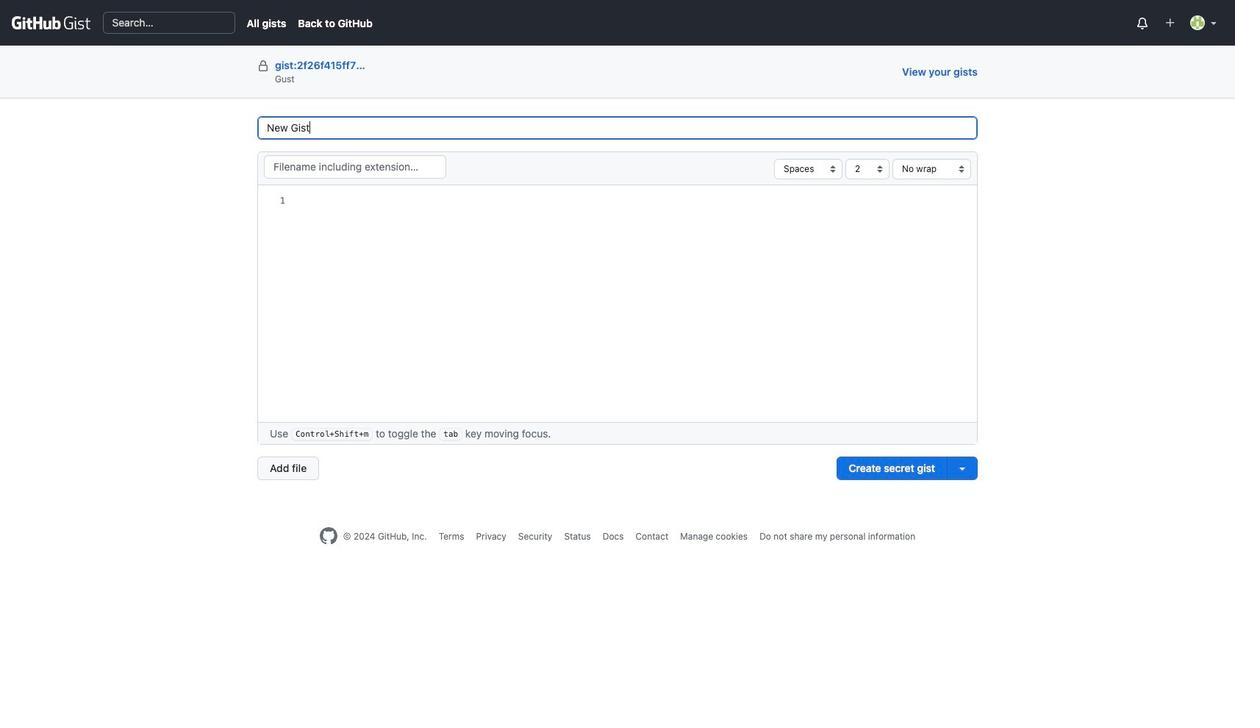 Task type: locate. For each thing, give the bounding box(es) containing it.
Search text field
[[103, 13, 234, 33]]

global element
[[247, 15, 385, 31]]

triangle down image
[[1208, 17, 1220, 29]]

banner
[[0, 0, 1236, 46]]

plus image
[[1165, 17, 1177, 29]]

Gist description text field
[[257, 116, 978, 140]]

@rubyoranges image
[[1191, 16, 1205, 30]]



Task type: vqa. For each thing, say whether or not it's contained in the screenshot.
the Search text field
yes



Task type: describe. For each thing, give the bounding box(es) containing it.
Filename including extension… text field
[[264, 155, 446, 179]]

homepage image
[[320, 528, 337, 545]]

lock image
[[257, 60, 269, 72]]

Site search field
[[103, 12, 235, 34]]

you have no unread notifications image
[[1137, 17, 1149, 29]]



